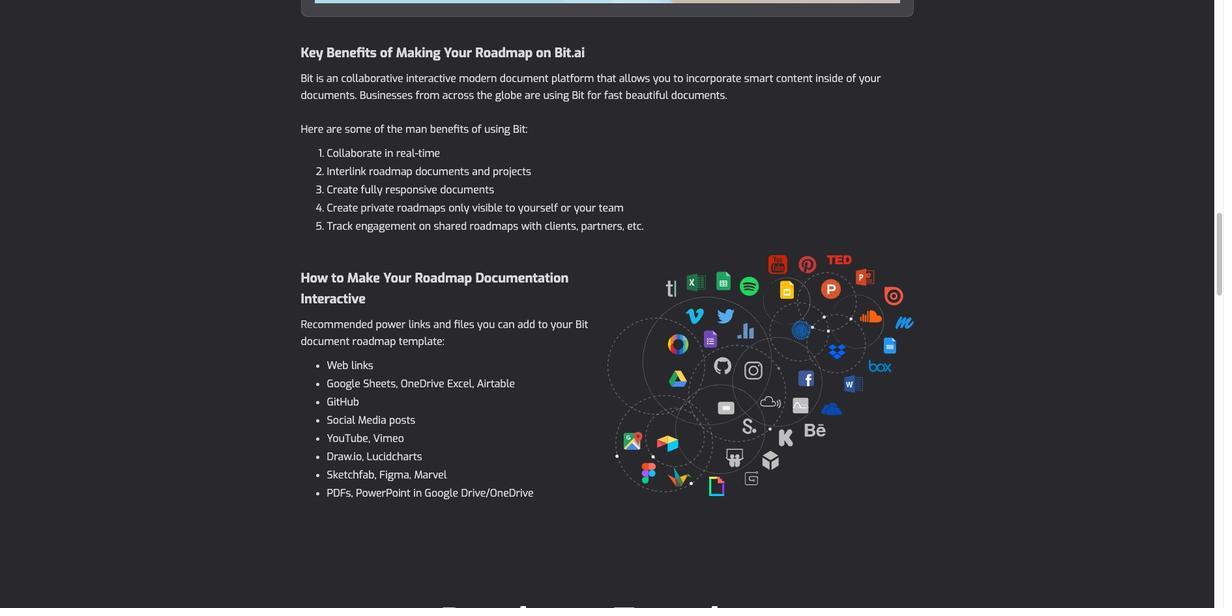 Task type: vqa. For each thing, say whether or not it's contained in the screenshot.
Draw.io,
yes



Task type: describe. For each thing, give the bounding box(es) containing it.
benefits
[[327, 44, 377, 62]]

with
[[521, 219, 542, 233]]

draw.io,
[[327, 450, 364, 464]]

only
[[449, 201, 469, 215]]

lucidcharts
[[367, 450, 422, 464]]

airtable
[[477, 377, 515, 391]]

here
[[301, 122, 324, 136]]

man
[[405, 122, 427, 136]]

making
[[396, 44, 441, 62]]

0 vertical spatial roadmap
[[475, 44, 533, 62]]

collaborate in real-time interlink roadmap documents and projects create fully responsive documents create private roadmaps only visible to yourself or your team track engagement on shared roadmaps with clients, partners, etc.
[[327, 146, 644, 233]]

using inside bit is an collaborative interactive modern document platform that allows you to incorporate smart content inside of your documents. businesses from across the globe are using bit for fast beautiful documents.
[[543, 88, 569, 102]]

to inside how to make your roadmap documentation interactive
[[331, 270, 344, 287]]

of inside bit is an collaborative interactive modern document platform that allows you to incorporate smart content inside of your documents. businesses from across the globe are using bit for fast beautiful documents.
[[846, 72, 856, 85]]

make
[[347, 270, 380, 287]]

your inside the collaborate in real-time interlink roadmap documents and projects create fully responsive documents create private roadmaps only visible to yourself or your team track engagement on shared roadmaps with clients, partners, etc.
[[574, 201, 596, 215]]

bit is an collaborative interactive modern document platform that allows you to incorporate smart content inside of your documents. businesses from across the globe are using bit for fast beautiful documents.
[[301, 72, 881, 102]]

of right benefits
[[472, 122, 482, 136]]

collaborate
[[327, 146, 382, 160]]

2 documents. from the left
[[671, 88, 727, 102]]

smart
[[744, 72, 773, 85]]

rich media embed image
[[607, 255, 913, 497]]

engagement
[[356, 219, 416, 233]]

1 create from the top
[[327, 183, 358, 197]]

allows
[[619, 72, 650, 85]]

figma,
[[379, 468, 411, 482]]

your inside bit is an collaborative interactive modern document platform that allows you to incorporate smart content inside of your documents. businesses from across the globe are using bit for fast beautiful documents.
[[859, 72, 881, 85]]

content
[[776, 72, 813, 85]]

how
[[301, 270, 328, 287]]

in inside web links google sheets, onedrive excel, airtable github social media posts youtube, vimeo draw.io, lucidcharts sketchfab, figma, marvel pdfs, powerpoint in google drive/onedrive
[[413, 487, 422, 500]]

excel,
[[447, 377, 474, 391]]

add
[[518, 318, 535, 332]]

key benefits of making your roadmap on bit.ai
[[301, 44, 585, 62]]

vimeo
[[373, 432, 404, 446]]

collaborative
[[341, 72, 403, 85]]

projects
[[493, 165, 531, 178]]

1 documents. from the left
[[301, 88, 357, 102]]

powerpoint
[[356, 487, 411, 500]]

roadmap inside recommended power links and files you can add to your bit document roadmap template:
[[352, 335, 396, 349]]

shared
[[434, 219, 467, 233]]

1 horizontal spatial roadmaps
[[470, 219, 518, 233]]

list for interactive
[[301, 357, 601, 503]]

you inside recommended power links and files you can add to your bit document roadmap template:
[[477, 318, 495, 332]]

2 create from the top
[[327, 201, 358, 215]]

and inside recommended power links and files you can add to your bit document roadmap template:
[[433, 318, 451, 332]]

yourself
[[518, 201, 558, 215]]

links inside recommended power links and files you can add to your bit document roadmap template:
[[408, 318, 431, 332]]

power
[[376, 318, 406, 332]]

in inside the collaborate in real-time interlink roadmap documents and projects create fully responsive documents create private roadmaps only visible to yourself or your team track engagement on shared roadmaps with clients, partners, etc.
[[385, 146, 393, 160]]

inside
[[816, 72, 843, 85]]

interactive
[[406, 72, 456, 85]]

your inside how to make your roadmap documentation interactive
[[383, 270, 411, 287]]

track
[[327, 219, 353, 233]]

bit:
[[513, 122, 528, 136]]

interactive
[[301, 291, 366, 308]]

team
[[599, 201, 624, 215]]

web
[[327, 359, 348, 373]]

1 horizontal spatial google
[[425, 487, 458, 500]]

are inside bit is an collaborative interactive modern document platform that allows you to incorporate smart content inside of your documents. businesses from across the globe are using bit for fast beautiful documents.
[[525, 88, 540, 102]]

documentation
[[475, 270, 569, 287]]

the inside bit is an collaborative interactive modern document platform that allows you to incorporate smart content inside of your documents. businesses from across the globe are using bit for fast beautiful documents.
[[477, 88, 492, 102]]

bit.ai
[[555, 44, 585, 62]]

1 vertical spatial using
[[484, 122, 510, 136]]

links inside web links google sheets, onedrive excel, airtable github social media posts youtube, vimeo draw.io, lucidcharts sketchfab, figma, marvel pdfs, powerpoint in google drive/onedrive
[[351, 359, 373, 373]]

how to make your roadmap documentation interactive
[[301, 270, 569, 308]]

for
[[587, 88, 601, 102]]

businesses
[[360, 88, 413, 102]]

sheets,
[[363, 377, 398, 391]]

0 vertical spatial bit
[[301, 72, 313, 85]]

on inside the collaborate in real-time interlink roadmap documents and projects create fully responsive documents create private roadmaps only visible to yourself or your team track engagement on shared roadmaps with clients, partners, etc.
[[419, 219, 431, 233]]

platform
[[551, 72, 594, 85]]



Task type: locate. For each thing, give the bounding box(es) containing it.
bit left for
[[572, 88, 584, 102]]

1 vertical spatial you
[[477, 318, 495, 332]]

document
[[500, 72, 549, 85], [301, 335, 350, 349]]

recommended
[[301, 318, 373, 332]]

create up track
[[327, 201, 358, 215]]

1 vertical spatial your
[[574, 201, 596, 215]]

drive/onedrive
[[461, 487, 534, 500]]

fully
[[361, 183, 383, 197]]

on
[[536, 44, 551, 62], [419, 219, 431, 233]]

1 horizontal spatial in
[[413, 487, 422, 500]]

google down 'marvel'
[[425, 487, 458, 500]]

on left bit.ai
[[536, 44, 551, 62]]

list
[[301, 145, 913, 236], [301, 357, 601, 503]]

here are some of the man benefits of using bit:
[[301, 122, 528, 136]]

1 horizontal spatial the
[[477, 88, 492, 102]]

beautiful
[[626, 88, 668, 102]]

marvel
[[414, 468, 447, 482]]

to right add on the bottom left of the page
[[538, 318, 548, 332]]

1 list from the top
[[301, 145, 913, 236]]

etc.
[[627, 219, 644, 233]]

1 vertical spatial documents
[[440, 183, 494, 197]]

template:
[[399, 335, 444, 349]]

1 vertical spatial in
[[413, 487, 422, 500]]

to inside recommended power links and files you can add to your bit document roadmap template:
[[538, 318, 548, 332]]

1 horizontal spatial roadmap
[[475, 44, 533, 62]]

you
[[653, 72, 671, 85], [477, 318, 495, 332]]

0 horizontal spatial documents.
[[301, 88, 357, 102]]

bit
[[301, 72, 313, 85], [572, 88, 584, 102], [576, 318, 588, 332]]

your
[[859, 72, 881, 85], [574, 201, 596, 215], [551, 318, 573, 332]]

bit inside recommended power links and files you can add to your bit document roadmap template:
[[576, 318, 588, 332]]

roadmap up modern
[[475, 44, 533, 62]]

are
[[525, 88, 540, 102], [326, 122, 342, 136]]

0 horizontal spatial your
[[551, 318, 573, 332]]

pdfs,
[[327, 487, 353, 500]]

0 vertical spatial you
[[653, 72, 671, 85]]

recommended power links and files you can add to your bit document roadmap template:
[[301, 318, 588, 349]]

links right web
[[351, 359, 373, 373]]

to right visible
[[505, 201, 515, 215]]

1 horizontal spatial your
[[574, 201, 596, 215]]

1 horizontal spatial and
[[472, 165, 490, 178]]

links
[[408, 318, 431, 332], [351, 359, 373, 373]]

partners,
[[581, 219, 624, 233]]

that
[[597, 72, 616, 85]]

0 vertical spatial using
[[543, 88, 569, 102]]

0 horizontal spatial in
[[385, 146, 393, 160]]

to up interactive
[[331, 270, 344, 287]]

create
[[327, 183, 358, 197], [327, 201, 358, 215]]

to
[[673, 72, 683, 85], [505, 201, 515, 215], [331, 270, 344, 287], [538, 318, 548, 332]]

0 vertical spatial roadmap
[[369, 165, 413, 178]]

can
[[498, 318, 515, 332]]

document up globe at top
[[500, 72, 549, 85]]

1 horizontal spatial are
[[525, 88, 540, 102]]

are right here
[[326, 122, 342, 136]]

0 vertical spatial on
[[536, 44, 551, 62]]

1 vertical spatial roadmaps
[[470, 219, 518, 233]]

1 vertical spatial on
[[419, 219, 431, 233]]

sketchfab,
[[327, 468, 377, 482]]

roadmap inside how to make your roadmap documentation interactive
[[415, 270, 472, 287]]

0 vertical spatial create
[[327, 183, 358, 197]]

roadmap down power
[[352, 335, 396, 349]]

to inside bit is an collaborative interactive modern document platform that allows you to incorporate smart content inside of your documents. businesses from across the globe are using bit for fast beautiful documents.
[[673, 72, 683, 85]]

interlink
[[327, 165, 366, 178]]

in
[[385, 146, 393, 160], [413, 487, 422, 500]]

list containing web links
[[301, 357, 601, 503]]

1 horizontal spatial your
[[444, 44, 472, 62]]

roadmaps down "responsive"
[[397, 201, 446, 215]]

and left 'projects'
[[472, 165, 490, 178]]

google up github
[[327, 377, 360, 391]]

modern
[[459, 72, 497, 85]]

onedrive
[[401, 377, 444, 391]]

0 horizontal spatial are
[[326, 122, 342, 136]]

your right "inside"
[[859, 72, 881, 85]]

roadmap down the real-
[[369, 165, 413, 178]]

globe
[[495, 88, 522, 102]]

1 horizontal spatial you
[[653, 72, 671, 85]]

1 vertical spatial links
[[351, 359, 373, 373]]

private
[[361, 201, 394, 215]]

and inside the collaborate in real-time interlink roadmap documents and projects create fully responsive documents create private roadmaps only visible to yourself or your team track engagement on shared roadmaps with clients, partners, etc.
[[472, 165, 490, 178]]

0 vertical spatial in
[[385, 146, 393, 160]]

you up "beautiful" on the right top of the page
[[653, 72, 671, 85]]

and left files
[[433, 318, 451, 332]]

in left the real-
[[385, 146, 393, 160]]

0 vertical spatial your
[[444, 44, 472, 62]]

your up modern
[[444, 44, 472, 62]]

1 horizontal spatial using
[[543, 88, 569, 102]]

1 vertical spatial list
[[301, 357, 601, 503]]

0 vertical spatial list
[[301, 145, 913, 236]]

0 horizontal spatial google
[[327, 377, 360, 391]]

document down recommended
[[301, 335, 350, 349]]

an
[[327, 72, 338, 85]]

0 horizontal spatial your
[[383, 270, 411, 287]]

0 horizontal spatial document
[[301, 335, 350, 349]]

visible
[[472, 201, 503, 215]]

incorporate
[[686, 72, 741, 85]]

2 vertical spatial your
[[551, 318, 573, 332]]

in down 'marvel'
[[413, 487, 422, 500]]

of up collaborative
[[380, 44, 393, 62]]

are right globe at top
[[525, 88, 540, 102]]

1 vertical spatial are
[[326, 122, 342, 136]]

1 horizontal spatial on
[[536, 44, 551, 62]]

document inside recommended power links and files you can add to your bit document roadmap template:
[[301, 335, 350, 349]]

across
[[442, 88, 474, 102]]

social
[[327, 414, 355, 427]]

0 horizontal spatial you
[[477, 318, 495, 332]]

1 vertical spatial google
[[425, 487, 458, 500]]

1 horizontal spatial links
[[408, 318, 431, 332]]

or
[[561, 201, 571, 215]]

create down interlink
[[327, 183, 358, 197]]

list for on
[[301, 145, 913, 236]]

key
[[301, 44, 323, 62]]

0 vertical spatial the
[[477, 88, 492, 102]]

web links google sheets, onedrive excel, airtable github social media posts youtube, vimeo draw.io, lucidcharts sketchfab, figma, marvel pdfs, powerpoint in google drive/onedrive
[[327, 359, 534, 500]]

to inside the collaborate in real-time interlink roadmap documents and projects create fully responsive documents create private roadmaps only visible to yourself or your team track engagement on shared roadmaps with clients, partners, etc.
[[505, 201, 515, 215]]

documents.
[[301, 88, 357, 102], [671, 88, 727, 102]]

0 horizontal spatial using
[[484, 122, 510, 136]]

documents down 'time' on the top
[[415, 165, 469, 178]]

0 vertical spatial and
[[472, 165, 490, 178]]

1 vertical spatial and
[[433, 318, 451, 332]]

list containing collaborate in real-time
[[301, 145, 913, 236]]

2 list from the top
[[301, 357, 601, 503]]

time
[[418, 146, 440, 160]]

you inside bit is an collaborative interactive modern document platform that allows you to incorporate smart content inside of your documents. businesses from across the globe are using bit for fast beautiful documents.
[[653, 72, 671, 85]]

1 horizontal spatial documents.
[[671, 88, 727, 102]]

1 vertical spatial roadmap
[[352, 335, 396, 349]]

documents. down incorporate
[[671, 88, 727, 102]]

using left the bit:
[[484, 122, 510, 136]]

0 horizontal spatial roadmaps
[[397, 201, 446, 215]]

0 vertical spatial your
[[859, 72, 881, 85]]

1 vertical spatial the
[[387, 122, 403, 136]]

your right or
[[574, 201, 596, 215]]

and
[[472, 165, 490, 178], [433, 318, 451, 332]]

0 vertical spatial roadmaps
[[397, 201, 446, 215]]

roadmaps down visible
[[470, 219, 518, 233]]

document inside bit is an collaborative interactive modern document platform that allows you to incorporate smart content inside of your documents. businesses from across the globe are using bit for fast beautiful documents.
[[500, 72, 549, 85]]

1 vertical spatial bit
[[572, 88, 584, 102]]

1 vertical spatial your
[[383, 270, 411, 287]]

of right "inside"
[[846, 72, 856, 85]]

documents
[[415, 165, 469, 178], [440, 183, 494, 197]]

0 vertical spatial document
[[500, 72, 549, 85]]

your right make
[[383, 270, 411, 287]]

0 vertical spatial are
[[525, 88, 540, 102]]

google
[[327, 377, 360, 391], [425, 487, 458, 500]]

from
[[416, 88, 440, 102]]

the
[[477, 88, 492, 102], [387, 122, 403, 136]]

you left the 'can'
[[477, 318, 495, 332]]

your right add on the bottom left of the page
[[551, 318, 573, 332]]

roadmap up files
[[415, 270, 472, 287]]

some
[[345, 122, 372, 136]]

github
[[327, 395, 359, 409]]

roadmap
[[475, 44, 533, 62], [415, 270, 472, 287]]

1 vertical spatial document
[[301, 335, 350, 349]]

1 horizontal spatial document
[[500, 72, 549, 85]]

1 vertical spatial roadmap
[[415, 270, 472, 287]]

benefits
[[430, 122, 469, 136]]

the left "man"
[[387, 122, 403, 136]]

files
[[454, 318, 474, 332]]

roadmaps
[[397, 201, 446, 215], [470, 219, 518, 233]]

2 vertical spatial bit
[[576, 318, 588, 332]]

using down platform
[[543, 88, 569, 102]]

bit left is
[[301, 72, 313, 85]]

to left incorporate
[[673, 72, 683, 85]]

responsive
[[385, 183, 437, 197]]

is
[[316, 72, 324, 85]]

bit right add on the bottom left of the page
[[576, 318, 588, 332]]

your
[[444, 44, 472, 62], [383, 270, 411, 287]]

0 vertical spatial links
[[408, 318, 431, 332]]

using
[[543, 88, 569, 102], [484, 122, 510, 136]]

your inside recommended power links and files you can add to your bit document roadmap template:
[[551, 318, 573, 332]]

0 vertical spatial google
[[327, 377, 360, 391]]

0 horizontal spatial links
[[351, 359, 373, 373]]

0 vertical spatial documents
[[415, 165, 469, 178]]

the down modern
[[477, 88, 492, 102]]

documents up only
[[440, 183, 494, 197]]

of
[[380, 44, 393, 62], [846, 72, 856, 85], [374, 122, 384, 136], [472, 122, 482, 136]]

clients,
[[545, 219, 578, 233]]

0 horizontal spatial roadmap
[[415, 270, 472, 287]]

roadmap inside the collaborate in real-time interlink roadmap documents and projects create fully responsive documents create private roadmaps only visible to yourself or your team track engagement on shared roadmaps with clients, partners, etc.
[[369, 165, 413, 178]]

0 horizontal spatial the
[[387, 122, 403, 136]]

roadmap
[[369, 165, 413, 178], [352, 335, 396, 349]]

documents. down an
[[301, 88, 357, 102]]

real-
[[396, 146, 418, 160]]

of right some
[[374, 122, 384, 136]]

links up template:
[[408, 318, 431, 332]]

2 horizontal spatial your
[[859, 72, 881, 85]]

media
[[358, 414, 386, 427]]

on left shared in the top left of the page
[[419, 219, 431, 233]]

posts
[[389, 414, 415, 427]]

0 horizontal spatial and
[[433, 318, 451, 332]]

youtube,
[[327, 432, 370, 446]]

1 vertical spatial create
[[327, 201, 358, 215]]

fast
[[604, 88, 623, 102]]

0 horizontal spatial on
[[419, 219, 431, 233]]



